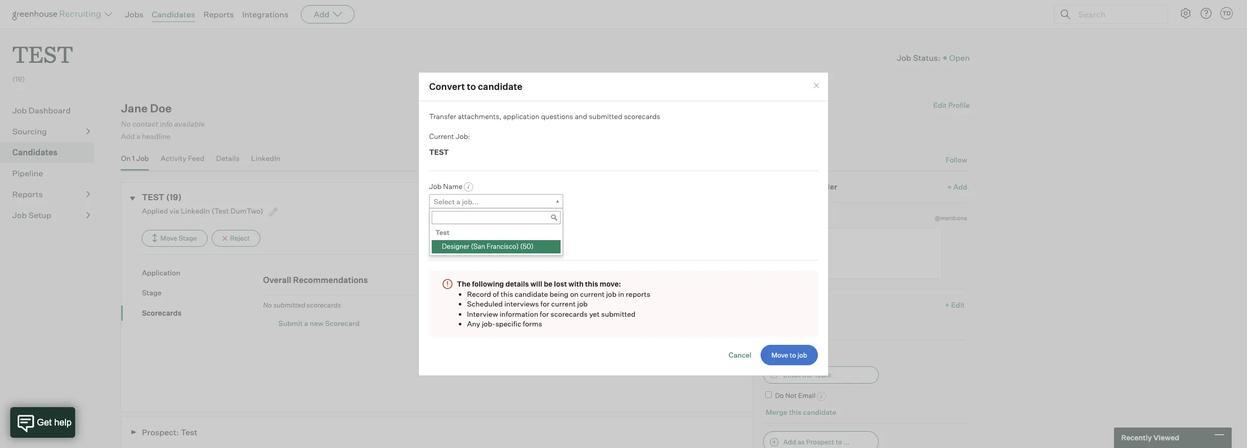 Task type: describe. For each thing, give the bounding box(es) containing it.
of
[[493, 290, 499, 298]]

application
[[142, 268, 180, 277]]

0 horizontal spatial job
[[577, 300, 588, 308]]

follow-up reminder
[[763, 183, 838, 191]]

edit profile link
[[933, 101, 970, 110]]

job inside on 1 job "link"
[[136, 154, 149, 163]]

pdf
[[722, 276, 737, 285]]

transfer attachments, application questions and submitted scorecards
[[429, 112, 660, 121]]

activity feed
[[161, 154, 204, 163]]

the following details will be lost with this move: record of this candidate being on current job in reports scheduled interviews for current job interview information for scorecards yet submitted any job-specific forms
[[457, 280, 650, 328]]

following
[[472, 280, 504, 289]]

details
[[505, 280, 529, 289]]

test link
[[12, 29, 73, 71]]

add inside popup button
[[314, 9, 330, 19]]

merge this candidate
[[766, 408, 836, 417]]

add as prospect to ...
[[783, 438, 850, 446]]

to inside convert to candidate dialog
[[467, 81, 476, 92]]

candidate for merge this candidate
[[803, 408, 836, 417]]

export as pdf
[[689, 276, 737, 285]]

scorecards inside 'the following details will be lost with this move: record of this candidate being on current job in reports scheduled interviews for current job interview information for scorecards yet submitted any job-specific forms'
[[551, 310, 588, 318]]

designer (san francisco) (50) option
[[432, 240, 561, 254]]

job-
[[482, 320, 495, 328]]

0 horizontal spatial edit
[[933, 101, 947, 110]]

0 vertical spatial reports
[[203, 9, 234, 19]]

pipeline
[[12, 168, 43, 179]]

@mentions link
[[935, 213, 967, 223]]

applied via linkedin (test dumtwo)
[[142, 207, 265, 215]]

1 horizontal spatial candidates
[[152, 9, 195, 19]]

test (19)
[[142, 192, 182, 203]]

reports
[[626, 290, 650, 298]]

1 horizontal spatial (19)
[[166, 192, 182, 203]]

in
[[618, 290, 624, 298]]

prospect: test
[[142, 428, 197, 438]]

merge this candidate link
[[766, 408, 836, 417]]

no submitted scorecards
[[263, 301, 341, 309]]

follow
[[946, 155, 967, 164]]

profile
[[948, 101, 970, 110]]

1 horizontal spatial this
[[585, 280, 598, 289]]

current job:
[[429, 132, 470, 141]]

any
[[467, 320, 480, 328]]

(test
[[211, 207, 229, 215]]

select a job...
[[434, 197, 479, 206]]

to inside add as prospect to ... "button"
[[836, 438, 842, 446]]

new
[[310, 319, 324, 328]]

1 vertical spatial no
[[263, 301, 272, 309]]

0 vertical spatial reports link
[[203, 9, 234, 19]]

open
[[949, 53, 970, 63]]

job:
[[456, 132, 470, 141]]

1 vertical spatial current
[[551, 300, 576, 308]]

activity
[[161, 154, 186, 163]]

@mentions
[[935, 214, 967, 222]]

as for export
[[713, 276, 721, 285]]

francisco)
[[487, 242, 519, 250]]

none submit inside convert to candidate dialog
[[761, 345, 818, 365]]

be
[[544, 280, 553, 289]]

1 vertical spatial scorecards
[[307, 301, 341, 309]]

td button
[[1220, 7, 1233, 19]]

candidate for convert to candidate
[[478, 81, 522, 92]]

available
[[174, 120, 205, 129]]

2 vertical spatial this
[[789, 408, 801, 417]]

do
[[775, 392, 784, 400]]

reject
[[230, 234, 250, 242]]

stage link
[[142, 288, 263, 298]]

+ edit
[[945, 301, 965, 310]]

move
[[160, 234, 177, 242]]

recently
[[1121, 434, 1152, 443]]

viewed
[[1153, 434, 1179, 443]]

+ add link
[[947, 182, 967, 192]]

job for job dashboard
[[12, 105, 27, 116]]

on 1 job link
[[121, 154, 149, 169]]

submit a new scorecard link
[[278, 319, 747, 329]]

yet
[[589, 310, 600, 318]]

jobs link
[[125, 9, 143, 19]]

test for 'test' link
[[12, 39, 73, 69]]

1
[[132, 154, 135, 163]]

job for job stage
[[429, 220, 442, 229]]

move:
[[600, 280, 621, 289]]

2 horizontal spatial scorecards
[[624, 112, 660, 121]]

jane doe no contact info available add a headline
[[121, 101, 205, 141]]

headline
[[142, 132, 171, 141]]

follow-
[[763, 183, 791, 191]]

designer (san francisco) (50)
[[442, 242, 534, 250]]

submit a new scorecard
[[278, 319, 360, 328]]

1 vertical spatial edit
[[951, 301, 965, 310]]

email the team
[[783, 371, 831, 380]]

name
[[443, 182, 463, 191]]

not
[[785, 392, 797, 400]]

convert
[[429, 81, 465, 92]]

scorecards link
[[142, 308, 263, 318]]

job dashboard link
[[12, 104, 90, 117]]

greenhouse recruiting image
[[12, 8, 104, 20]]

job stage
[[429, 220, 462, 229]]

prospect
[[806, 438, 834, 446]]

scorecards
[[142, 309, 182, 318]]

1 horizontal spatial job
[[606, 290, 617, 298]]

lost
[[554, 280, 567, 289]]

job status:
[[897, 53, 941, 63]]

contact
[[132, 120, 158, 129]]

sourcing link
[[12, 125, 90, 138]]

0 horizontal spatial candidates
[[12, 147, 58, 158]]

and
[[575, 112, 587, 121]]

select for select a job...
[[434, 197, 455, 206]]

integrations
[[242, 9, 289, 19]]

record
[[467, 290, 491, 298]]

a for select a job...
[[456, 197, 460, 206]]

a inside jane doe no contact info available add a headline
[[136, 132, 140, 141]]

1 vertical spatial candidates link
[[12, 146, 90, 159]]



Task type: locate. For each thing, give the bounding box(es) containing it.
prospect:
[[142, 428, 179, 438]]

no down overall
[[263, 301, 272, 309]]

reports link left the integrations
[[203, 9, 234, 19]]

job left name
[[429, 182, 442, 191]]

1 horizontal spatial linkedin
[[251, 154, 280, 163]]

test right prospect: at the bottom of the page
[[181, 428, 197, 438]]

+ for + edit
[[945, 301, 950, 310]]

stage inside button
[[179, 234, 197, 242]]

0 horizontal spatial test
[[181, 428, 197, 438]]

1 horizontal spatial stage
[[179, 234, 197, 242]]

a inside select a job... link
[[456, 197, 460, 206]]

0 vertical spatial submitted
[[589, 112, 622, 121]]

1 vertical spatial job
[[577, 300, 588, 308]]

a
[[136, 132, 140, 141], [456, 197, 460, 206], [304, 319, 308, 328]]

job for job status:
[[897, 53, 911, 63]]

0 horizontal spatial test
[[12, 39, 73, 69]]

+
[[947, 183, 952, 191], [945, 301, 950, 310]]

stage right move
[[179, 234, 197, 242]]

test inside prospect: test link
[[181, 428, 197, 438]]

0 horizontal spatial reports link
[[12, 188, 90, 201]]

overall recommendations
[[263, 275, 368, 285]]

the
[[457, 280, 471, 289]]

merge
[[766, 408, 787, 417]]

this right of
[[501, 290, 513, 298]]

reports link
[[203, 9, 234, 19], [12, 188, 90, 201]]

0 horizontal spatial stage
[[142, 289, 162, 297]]

0 vertical spatial email
[[783, 371, 801, 380]]

scorecard
[[325, 319, 360, 328]]

0 vertical spatial a
[[136, 132, 140, 141]]

job setup link
[[12, 209, 90, 222]]

configure image
[[1180, 7, 1192, 19]]

0 horizontal spatial (19)
[[12, 75, 25, 83]]

to left '...' at the bottom right
[[836, 438, 842, 446]]

cancel
[[729, 351, 752, 359]]

this down do not email
[[789, 408, 801, 417]]

dumtwo)
[[230, 207, 263, 215]]

Do Not Email checkbox
[[765, 392, 772, 399]]

1 vertical spatial email
[[798, 392, 816, 400]]

0 horizontal spatial scorecards
[[307, 301, 341, 309]]

2 horizontal spatial test
[[429, 148, 449, 156]]

test inside test option
[[435, 229, 449, 237]]

0 horizontal spatial as
[[713, 276, 721, 285]]

select an option
[[434, 234, 489, 243]]

convert to candidate
[[429, 81, 522, 92]]

0 vertical spatial current
[[580, 290, 605, 298]]

details link
[[216, 154, 240, 169]]

1 select from the top
[[434, 197, 455, 206]]

candidates link up pipeline link on the top of the page
[[12, 146, 90, 159]]

on 1 job
[[121, 154, 149, 163]]

submitted
[[589, 112, 622, 121], [273, 301, 305, 309], [601, 310, 636, 318]]

candidate inside 'the following details will be lost with this move: record of this candidate being on current job in reports scheduled interviews for current job interview information for scorecards yet submitted any job-specific forms'
[[515, 290, 548, 298]]

cancel link
[[729, 351, 752, 359]]

candidate up attachments,
[[478, 81, 522, 92]]

td button
[[1218, 5, 1235, 21]]

test up designer
[[435, 229, 449, 237]]

(19) down 'test' link
[[12, 75, 25, 83]]

job...
[[462, 197, 479, 206]]

a for submit a new scorecard
[[304, 319, 308, 328]]

status:
[[913, 53, 941, 63]]

0 vertical spatial for
[[540, 300, 550, 308]]

test up applied
[[142, 192, 164, 203]]

linkedin right details
[[251, 154, 280, 163]]

candidates
[[152, 9, 195, 19], [12, 147, 58, 158]]

1 horizontal spatial no
[[263, 301, 272, 309]]

candidates link right jobs link
[[152, 9, 195, 19]]

1 vertical spatial candidates
[[12, 147, 58, 158]]

email inside button
[[783, 371, 801, 380]]

2 vertical spatial scorecards
[[551, 310, 588, 318]]

move stage button
[[142, 230, 208, 247]]

1 vertical spatial (19)
[[166, 192, 182, 203]]

job up sourcing
[[12, 105, 27, 116]]

1 vertical spatial submitted
[[273, 301, 305, 309]]

(19) up via
[[166, 192, 182, 203]]

0 vertical spatial candidate
[[478, 81, 522, 92]]

job inside job dashboard link
[[12, 105, 27, 116]]

2 vertical spatial submitted
[[601, 310, 636, 318]]

td
[[1222, 10, 1231, 17]]

1 horizontal spatial a
[[304, 319, 308, 328]]

0 vertical spatial test
[[12, 39, 73, 69]]

job name
[[429, 182, 463, 191]]

+ for + add
[[947, 183, 952, 191]]

2 vertical spatial candidate
[[803, 408, 836, 417]]

0 vertical spatial this
[[585, 280, 598, 289]]

current right on
[[580, 290, 605, 298]]

reminder
[[802, 183, 838, 191]]

2 horizontal spatial stage
[[443, 220, 462, 229]]

as left pdf
[[713, 276, 721, 285]]

0 vertical spatial candidates
[[152, 9, 195, 19]]

recommendations
[[293, 275, 368, 285]]

0 horizontal spatial current
[[551, 300, 576, 308]]

1 vertical spatial reports
[[12, 189, 43, 200]]

0 vertical spatial stage
[[443, 220, 462, 229]]

1 vertical spatial stage
[[179, 234, 197, 242]]

1 horizontal spatial test
[[435, 229, 449, 237]]

1 vertical spatial test
[[181, 428, 197, 438]]

specific
[[495, 320, 521, 328]]

1 horizontal spatial scorecards
[[551, 310, 588, 318]]

submitted down 'in' in the bottom of the page
[[601, 310, 636, 318]]

submitted up submit
[[273, 301, 305, 309]]

1 vertical spatial a
[[456, 197, 460, 206]]

a inside submit a new scorecard link
[[304, 319, 308, 328]]

application link
[[142, 268, 263, 278]]

email
[[783, 371, 801, 380], [798, 392, 816, 400]]

via
[[169, 207, 179, 215]]

select down job name
[[434, 197, 455, 206]]

no
[[121, 120, 131, 129], [263, 301, 272, 309]]

...
[[843, 438, 850, 446]]

1 horizontal spatial reports
[[203, 9, 234, 19]]

1 vertical spatial this
[[501, 290, 513, 298]]

1 horizontal spatial candidates link
[[152, 9, 195, 19]]

close image
[[812, 82, 821, 90]]

1 vertical spatial candidate
[[515, 290, 548, 298]]

job for job setup
[[12, 210, 27, 221]]

job dashboard
[[12, 105, 71, 116]]

job right 1
[[136, 154, 149, 163]]

pipeline link
[[12, 167, 90, 180]]

0 vertical spatial to
[[467, 81, 476, 92]]

designer
[[442, 242, 469, 250]]

for down being
[[540, 300, 550, 308]]

an
[[456, 234, 465, 243]]

email right not
[[798, 392, 816, 400]]

on
[[121, 154, 131, 163]]

1 horizontal spatial to
[[836, 438, 842, 446]]

follow link
[[946, 155, 967, 165]]

candidate up add as prospect to ... "button"
[[803, 408, 836, 417]]

Search text field
[[1076, 7, 1159, 22]]

submitted inside 'the following details will be lost with this move: record of this candidate being on current job in reports scheduled interviews for current job interview information for scorecards yet submitted any job-specific forms'
[[601, 310, 636, 318]]

2 vertical spatial stage
[[142, 289, 162, 297]]

transfer
[[429, 112, 456, 121]]

0 vertical spatial candidates link
[[152, 9, 195, 19]]

setup
[[29, 210, 51, 221]]

0 vertical spatial no
[[121, 120, 131, 129]]

scorecards
[[624, 112, 660, 121], [307, 301, 341, 309], [551, 310, 588, 318]]

application
[[503, 112, 539, 121]]

as left 'prospect'
[[798, 438, 805, 446]]

as for add
[[798, 438, 805, 446]]

job
[[606, 290, 617, 298], [577, 300, 588, 308]]

edit profile
[[933, 101, 970, 110]]

reports link down pipeline link on the top of the page
[[12, 188, 90, 201]]

to right convert
[[467, 81, 476, 92]]

a down contact
[[136, 132, 140, 141]]

2 horizontal spatial a
[[456, 197, 460, 206]]

job left 'in' in the bottom of the page
[[606, 290, 617, 298]]

overall
[[263, 275, 291, 285]]

select down job stage at the left of the page
[[434, 234, 455, 243]]

1 horizontal spatial reports link
[[203, 9, 234, 19]]

dashboard
[[29, 105, 71, 116]]

0 vertical spatial +
[[947, 183, 952, 191]]

applied
[[142, 207, 168, 215]]

jane
[[121, 101, 148, 115]]

edit
[[933, 101, 947, 110], [951, 301, 965, 310]]

0 vertical spatial edit
[[933, 101, 947, 110]]

linkedin link
[[251, 154, 280, 169]]

candidates right jobs link
[[152, 9, 195, 19]]

convert to candidate dialog
[[418, 72, 829, 376]]

tags
[[803, 301, 820, 310]]

being
[[550, 290, 569, 298]]

test
[[435, 229, 449, 237], [181, 428, 197, 438]]

1 vertical spatial test
[[429, 148, 449, 156]]

1 vertical spatial +
[[945, 301, 950, 310]]

test down current
[[429, 148, 449, 156]]

reject button
[[212, 230, 261, 247]]

info
[[160, 120, 173, 129]]

reports left the integrations
[[203, 9, 234, 19]]

0 vertical spatial scorecards
[[624, 112, 660, 121]]

candidate tags
[[763, 301, 820, 310]]

stage for move stage
[[179, 234, 197, 242]]

1 vertical spatial reports link
[[12, 188, 90, 201]]

+ edit link
[[942, 298, 967, 312]]

submitted right and
[[589, 112, 622, 121]]

no inside jane doe no contact info available add a headline
[[121, 120, 131, 129]]

1 horizontal spatial current
[[580, 290, 605, 298]]

1 vertical spatial for
[[540, 310, 549, 318]]

0 vertical spatial as
[[713, 276, 721, 285]]

interview
[[467, 310, 498, 318]]

a left new
[[304, 319, 308, 328]]

will
[[530, 280, 542, 289]]

(19)
[[12, 75, 25, 83], [166, 192, 182, 203]]

candidate
[[763, 301, 801, 310]]

job up select an option
[[429, 220, 442, 229]]

0 vertical spatial select
[[434, 197, 455, 206]]

2 vertical spatial test
[[142, 192, 164, 203]]

0 vertical spatial linkedin
[[251, 154, 280, 163]]

test down greenhouse recruiting image
[[12, 39, 73, 69]]

up
[[791, 183, 800, 191]]

submit
[[278, 319, 303, 328]]

for up forms
[[540, 310, 549, 318]]

0 horizontal spatial linkedin
[[181, 207, 210, 215]]

select a job... link
[[429, 194, 563, 209]]

add button
[[301, 5, 355, 24]]

stage inside convert to candidate dialog
[[443, 220, 462, 229]]

reports down "pipeline"
[[12, 189, 43, 200]]

0 horizontal spatial to
[[467, 81, 476, 92]]

test inside convert to candidate dialog
[[429, 148, 449, 156]]

as inside "button"
[[798, 438, 805, 446]]

sourcing
[[12, 126, 47, 137]]

candidates down sourcing
[[12, 147, 58, 158]]

job down on
[[577, 300, 588, 308]]

current
[[580, 290, 605, 298], [551, 300, 576, 308]]

0 vertical spatial test
[[435, 229, 449, 237]]

job left status:
[[897, 53, 911, 63]]

no down the jane
[[121, 120, 131, 129]]

1 vertical spatial linkedin
[[181, 207, 210, 215]]

add as prospect to ... button
[[763, 431, 879, 449]]

add inside jane doe no contact info available add a headline
[[121, 132, 135, 141]]

for
[[540, 300, 550, 308], [540, 310, 549, 318]]

1 horizontal spatial edit
[[951, 301, 965, 310]]

stage up an
[[443, 220, 462, 229]]

2 vertical spatial a
[[304, 319, 308, 328]]

add inside "button"
[[783, 438, 796, 446]]

1 horizontal spatial as
[[798, 438, 805, 446]]

job for job name
[[429, 182, 442, 191]]

0 vertical spatial job
[[606, 290, 617, 298]]

job left the setup on the top left
[[12, 210, 27, 221]]

stage for job stage
[[443, 220, 462, 229]]

0 horizontal spatial reports
[[12, 189, 43, 200]]

this right the "with"
[[585, 280, 598, 289]]

email left the the
[[783, 371, 801, 380]]

1 horizontal spatial test
[[142, 192, 164, 203]]

select for select an option
[[434, 234, 455, 243]]

1 vertical spatial as
[[798, 438, 805, 446]]

questions
[[541, 112, 573, 121]]

linkedin right via
[[181, 207, 210, 215]]

current down being
[[551, 300, 576, 308]]

export as pdf link
[[670, 272, 747, 289]]

0 horizontal spatial candidates link
[[12, 146, 90, 159]]

0 vertical spatial (19)
[[12, 75, 25, 83]]

feed
[[188, 154, 204, 163]]

1 vertical spatial select
[[434, 234, 455, 243]]

jobs
[[125, 9, 143, 19]]

candidate down will
[[515, 290, 548, 298]]

stage down application
[[142, 289, 162, 297]]

test option
[[432, 227, 561, 240]]

linkedin
[[251, 154, 280, 163], [181, 207, 210, 215]]

prospect: test link
[[121, 418, 753, 449]]

2 select from the top
[[434, 234, 455, 243]]

test for test (19)
[[142, 192, 164, 203]]

job inside job setup link
[[12, 210, 27, 221]]

0 horizontal spatial no
[[121, 120, 131, 129]]

stage
[[443, 220, 462, 229], [179, 234, 197, 242], [142, 289, 162, 297]]

+ add
[[947, 183, 967, 191]]

None text field
[[432, 211, 561, 225], [763, 228, 942, 279], [432, 211, 561, 225], [763, 228, 942, 279]]

None submit
[[761, 345, 818, 365]]

0 horizontal spatial this
[[501, 290, 513, 298]]

1 vertical spatial to
[[836, 438, 842, 446]]

a left job... at left top
[[456, 197, 460, 206]]

2 horizontal spatial this
[[789, 408, 801, 417]]

0 horizontal spatial a
[[136, 132, 140, 141]]



Task type: vqa. For each thing, say whether or not it's contained in the screenshot.
a inside 'Dialog'
yes



